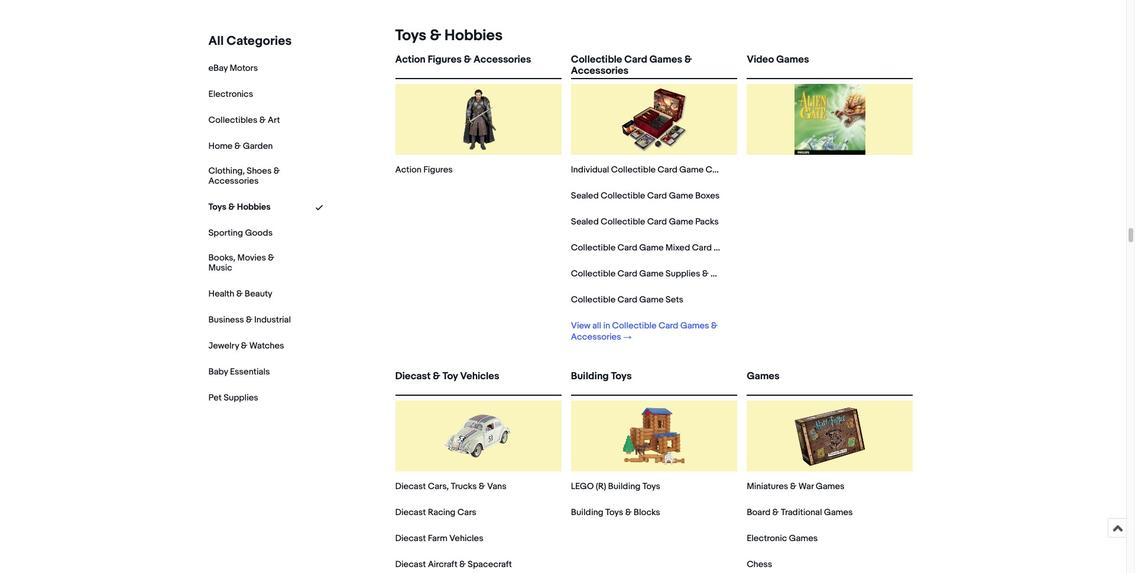 Task type: locate. For each thing, give the bounding box(es) containing it.
toys down view all in collectible card games & accessories
[[611, 371, 632, 383]]

diecast left toy
[[395, 371, 431, 383]]

toy
[[443, 371, 458, 383]]

5 diecast from the top
[[395, 559, 426, 571]]

game left packs
[[669, 216, 693, 228]]

building down lego
[[571, 507, 603, 518]]

spacecraft
[[468, 559, 512, 571]]

sporting goods link
[[208, 227, 273, 239]]

books,
[[208, 252, 235, 264]]

sealed collectible card game boxes link
[[571, 190, 720, 202]]

miniatures
[[747, 481, 788, 492]]

2 diecast from the top
[[395, 481, 426, 492]]

chess
[[747, 559, 772, 571]]

building for building toys & blocks
[[571, 507, 603, 518]]

diecast
[[395, 371, 431, 383], [395, 481, 426, 492], [395, 507, 426, 518], [395, 533, 426, 544], [395, 559, 426, 571]]

watches
[[249, 340, 284, 352]]

board & traditional games
[[747, 507, 853, 518]]

in
[[603, 320, 610, 332]]

books, movies & music
[[208, 252, 274, 273]]

jewelry & watches
[[208, 340, 284, 352]]

card
[[624, 54, 647, 66], [658, 164, 677, 176], [647, 190, 667, 202], [647, 216, 667, 228], [617, 242, 637, 254], [692, 242, 712, 254], [617, 268, 637, 280], [617, 294, 637, 306], [659, 320, 678, 332]]

business
[[208, 314, 244, 326]]

cars
[[457, 507, 476, 518]]

& inside collectible card games & accessories
[[684, 54, 692, 66]]

1 horizontal spatial supplies
[[666, 268, 700, 280]]

0 vertical spatial building
[[571, 371, 609, 383]]

toys
[[395, 27, 426, 45], [208, 201, 227, 213], [611, 371, 632, 383], [642, 481, 660, 492], [605, 507, 623, 518]]

toys & hobbies up 'sporting goods'
[[208, 201, 271, 213]]

video
[[747, 54, 774, 66]]

diecast & toy vehicles link
[[395, 371, 562, 393]]

toys up the sporting
[[208, 201, 227, 213]]

0 vertical spatial action
[[395, 54, 426, 66]]

toys & hobbies link
[[390, 27, 503, 45], [208, 201, 271, 213]]

ebay
[[208, 63, 228, 74]]

sporting
[[208, 227, 243, 239]]

view all in collectible card games & accessories
[[571, 320, 718, 343]]

4 diecast from the top
[[395, 533, 426, 544]]

books, movies & music link
[[208, 252, 291, 273]]

individual collectible card game cards link
[[571, 164, 730, 176]]

collectible card game mixed card lots link
[[571, 242, 731, 254]]

1 sealed from the top
[[571, 190, 599, 202]]

1 vertical spatial figures
[[423, 164, 453, 176]]

1 action from the top
[[395, 54, 426, 66]]

diecast & toy vehicles
[[395, 371, 499, 383]]

2 vertical spatial building
[[571, 507, 603, 518]]

diecast for diecast & toy vehicles
[[395, 371, 431, 383]]

game down 'collectible card game mixed card lots' link
[[639, 268, 664, 280]]

toys & hobbies
[[395, 27, 503, 45], [208, 201, 271, 213]]

0 horizontal spatial toys & hobbies
[[208, 201, 271, 213]]

accessories inside the clothing, shoes & accessories
[[208, 175, 259, 187]]

aircraft
[[428, 559, 457, 571]]

accessories inside view all in collectible card games & accessories
[[571, 332, 621, 343]]

collectibles & art link
[[208, 115, 280, 126]]

0 vertical spatial figures
[[428, 54, 462, 66]]

collectibles
[[208, 115, 257, 126]]

1 vertical spatial sealed
[[571, 216, 599, 228]]

& inside 'books, movies & music'
[[268, 252, 274, 264]]

cards
[[706, 164, 730, 176]]

0 vertical spatial toys & hobbies link
[[390, 27, 503, 45]]

video games link
[[747, 54, 913, 76]]

action for action figures & accessories
[[395, 54, 426, 66]]

3 diecast from the top
[[395, 507, 426, 518]]

2 action from the top
[[395, 164, 421, 176]]

traditional
[[781, 507, 822, 518]]

(r)
[[596, 481, 606, 492]]

building
[[571, 371, 609, 383], [608, 481, 641, 492], [571, 507, 603, 518]]

1 horizontal spatial toys & hobbies
[[395, 27, 503, 45]]

toys & hobbies up action figures & accessories
[[395, 27, 503, 45]]

collectible
[[571, 54, 622, 66], [611, 164, 656, 176], [601, 190, 645, 202], [601, 216, 645, 228], [571, 242, 616, 254], [571, 268, 616, 280], [571, 294, 616, 306], [612, 320, 657, 332]]

collectible card games & accessories
[[571, 54, 692, 77]]

pet
[[208, 392, 222, 404]]

games inside view all in collectible card games & accessories
[[680, 320, 709, 332]]

0 vertical spatial hobbies
[[444, 27, 503, 45]]

building down the all
[[571, 371, 609, 383]]

accessories
[[474, 54, 531, 66], [571, 65, 629, 77], [208, 175, 259, 187], [711, 268, 761, 280], [571, 332, 621, 343]]

hobbies
[[444, 27, 503, 45], [237, 201, 271, 213]]

hobbies up the goods
[[237, 201, 271, 213]]

diecast left aircraft
[[395, 559, 426, 571]]

baby
[[208, 366, 228, 378]]

figures for action figures & accessories
[[428, 54, 462, 66]]

collectibles & art
[[208, 115, 280, 126]]

accessories inside collectible card games & accessories
[[571, 65, 629, 77]]

0 vertical spatial sealed
[[571, 190, 599, 202]]

2 sealed from the top
[[571, 216, 599, 228]]

1 vertical spatial toys & hobbies link
[[208, 201, 271, 213]]

electronics
[[208, 89, 253, 100]]

vehicles
[[460, 371, 499, 383], [449, 533, 483, 544]]

card inside collectible card games & accessories
[[624, 54, 647, 66]]

baby essentials
[[208, 366, 270, 378]]

vehicles down cars
[[449, 533, 483, 544]]

toys & hobbies link up 'sporting goods'
[[208, 201, 271, 213]]

business & industrial link
[[208, 314, 291, 326]]

1 vertical spatial supplies
[[224, 392, 258, 404]]

video games image
[[794, 84, 865, 155]]

electronic
[[747, 533, 787, 544]]

lots
[[714, 242, 731, 254]]

toys up action figures & accessories
[[395, 27, 426, 45]]

1 vertical spatial action
[[395, 164, 421, 176]]

1 horizontal spatial hobbies
[[444, 27, 503, 45]]

diecast left cars,
[[395, 481, 426, 492]]

game left cards
[[679, 164, 704, 176]]

0 vertical spatial vehicles
[[460, 371, 499, 383]]

action figures & accessories image
[[443, 84, 514, 155]]

diecast left farm at the bottom
[[395, 533, 426, 544]]

diecast for diecast farm vehicles
[[395, 533, 426, 544]]

building toys image
[[619, 401, 690, 472]]

toys & hobbies link up action figures & accessories
[[390, 27, 503, 45]]

building toys & blocks link
[[571, 507, 660, 518]]

diecast left the racing on the bottom of page
[[395, 507, 426, 518]]

game left sets
[[639, 294, 664, 306]]

action figures
[[395, 164, 453, 176]]

supplies
[[666, 268, 700, 280], [224, 392, 258, 404]]

building for building toys
[[571, 371, 609, 383]]

building right (r)
[[608, 481, 641, 492]]

1 vertical spatial vehicles
[[449, 533, 483, 544]]

hobbies up action figures & accessories
[[444, 27, 503, 45]]

&
[[430, 27, 441, 45], [464, 54, 471, 66], [684, 54, 692, 66], [259, 115, 266, 126], [234, 141, 241, 152], [274, 166, 280, 177], [228, 201, 235, 213], [268, 252, 274, 264], [702, 268, 709, 280], [236, 288, 243, 299], [246, 314, 252, 326], [711, 320, 718, 332], [241, 340, 247, 352], [433, 371, 440, 383], [479, 481, 485, 492], [790, 481, 797, 492], [625, 507, 632, 518], [772, 507, 779, 518], [459, 559, 466, 571]]

sealed for sealed collectible card game boxes
[[571, 190, 599, 202]]

1 vertical spatial hobbies
[[237, 201, 271, 213]]

view all in collectible card games & accessories link
[[571, 320, 721, 343]]

supplies right pet
[[224, 392, 258, 404]]

ebay motors
[[208, 63, 258, 74]]

1 diecast from the top
[[395, 371, 431, 383]]

supplies down mixed
[[666, 268, 700, 280]]

& inside view all in collectible card games & accessories
[[711, 320, 718, 332]]

building toys
[[571, 371, 632, 383]]

vehicles right toy
[[460, 371, 499, 383]]

figures
[[428, 54, 462, 66], [423, 164, 453, 176]]

0 horizontal spatial toys & hobbies link
[[208, 201, 271, 213]]

card inside view all in collectible card games & accessories
[[659, 320, 678, 332]]

1 horizontal spatial toys & hobbies link
[[390, 27, 503, 45]]

clothing,
[[208, 166, 245, 177]]

shoes
[[247, 166, 272, 177]]

games
[[649, 54, 682, 66], [776, 54, 809, 66], [680, 320, 709, 332], [747, 371, 780, 383], [816, 481, 845, 492], [824, 507, 853, 518], [789, 533, 818, 544]]

collectible card games & accessories link
[[571, 54, 737, 77]]

individual collectible card game cards
[[571, 164, 730, 176]]



Task type: vqa. For each thing, say whether or not it's contained in the screenshot.
the Accessories inside the Action Figures & Accessories link
yes



Task type: describe. For each thing, give the bounding box(es) containing it.
games inside collectible card games & accessories
[[649, 54, 682, 66]]

diecast for diecast cars, trucks & vans
[[395, 481, 426, 492]]

beauty
[[245, 288, 272, 299]]

farm
[[428, 533, 447, 544]]

clothing, shoes & accessories link
[[208, 166, 291, 187]]

health & beauty
[[208, 288, 272, 299]]

clothing, shoes & accessories
[[208, 166, 280, 187]]

figures for action figures
[[423, 164, 453, 176]]

home & garden
[[208, 141, 273, 152]]

miniatures & war games link
[[747, 481, 845, 492]]

building toys & blocks
[[571, 507, 660, 518]]

lego
[[571, 481, 594, 492]]

jewelry & watches link
[[208, 340, 284, 352]]

collectible card game sets link
[[571, 294, 683, 306]]

categories
[[227, 34, 292, 49]]

motors
[[230, 63, 258, 74]]

games image
[[794, 401, 865, 472]]

sealed collectible card game packs link
[[571, 216, 719, 228]]

chess link
[[747, 559, 772, 571]]

sporting goods
[[208, 227, 273, 239]]

baby essentials link
[[208, 366, 270, 378]]

racing
[[428, 507, 456, 518]]

action figures & accessories link
[[395, 54, 562, 76]]

building toys link
[[571, 371, 737, 393]]

sealed for sealed collectible card game packs
[[571, 216, 599, 228]]

home
[[208, 141, 233, 152]]

game left boxes
[[669, 190, 693, 202]]

board & traditional games link
[[747, 507, 853, 518]]

all
[[592, 320, 601, 332]]

games link
[[747, 371, 913, 393]]

industrial
[[254, 314, 291, 326]]

pet supplies link
[[208, 392, 258, 404]]

& inside the clothing, shoes & accessories
[[274, 166, 280, 177]]

trucks
[[451, 481, 477, 492]]

music
[[208, 262, 232, 273]]

1 vertical spatial toys & hobbies
[[208, 201, 271, 213]]

art
[[268, 115, 280, 126]]

health
[[208, 288, 234, 299]]

collectible inside view all in collectible card games & accessories
[[612, 320, 657, 332]]

electronics link
[[208, 89, 253, 100]]

diecast cars, trucks & vans link
[[395, 481, 506, 492]]

lego (r) building toys
[[571, 481, 660, 492]]

diecast & toy vehicles image
[[443, 401, 514, 472]]

business & industrial
[[208, 314, 291, 326]]

diecast farm vehicles
[[395, 533, 483, 544]]

pet supplies
[[208, 392, 258, 404]]

vans
[[487, 481, 506, 492]]

essentials
[[230, 366, 270, 378]]

game left mixed
[[639, 242, 664, 254]]

view
[[571, 320, 590, 332]]

0 vertical spatial supplies
[[666, 268, 700, 280]]

diecast aircraft & spacecraft
[[395, 559, 512, 571]]

vehicles inside diecast & toy vehicles link
[[460, 371, 499, 383]]

electronic games link
[[747, 533, 818, 544]]

packs
[[695, 216, 719, 228]]

toys down lego (r) building toys link
[[605, 507, 623, 518]]

all categories
[[208, 34, 292, 49]]

sets
[[666, 294, 683, 306]]

action for action figures
[[395, 164, 421, 176]]

lego (r) building toys link
[[571, 481, 660, 492]]

1 vertical spatial building
[[608, 481, 641, 492]]

jewelry
[[208, 340, 239, 352]]

collectible card game supplies & accessories
[[571, 268, 761, 280]]

mixed
[[666, 242, 690, 254]]

diecast for diecast aircraft & spacecraft
[[395, 559, 426, 571]]

ebay motors link
[[208, 63, 258, 74]]

action figures & accessories
[[395, 54, 531, 66]]

collectible card games & accessories image
[[619, 84, 690, 155]]

video games
[[747, 54, 809, 66]]

garden
[[243, 141, 273, 152]]

collectible card game supplies & accessories link
[[571, 268, 761, 280]]

health & beauty link
[[208, 288, 272, 299]]

cars,
[[428, 481, 449, 492]]

collectible card game mixed card lots
[[571, 242, 731, 254]]

diecast aircraft & spacecraft link
[[395, 559, 512, 571]]

0 vertical spatial toys & hobbies
[[395, 27, 503, 45]]

miniatures & war games
[[747, 481, 845, 492]]

home & garden link
[[208, 141, 273, 152]]

blocks
[[634, 507, 660, 518]]

collectible card game sets
[[571, 294, 683, 306]]

individual
[[571, 164, 609, 176]]

diecast racing cars link
[[395, 507, 476, 518]]

toys up blocks
[[642, 481, 660, 492]]

sealed collectible card game packs
[[571, 216, 719, 228]]

diecast cars, trucks & vans
[[395, 481, 506, 492]]

collectible inside collectible card games & accessories
[[571, 54, 622, 66]]

movies
[[237, 252, 266, 264]]

goods
[[245, 227, 273, 239]]

0 horizontal spatial supplies
[[224, 392, 258, 404]]

diecast farm vehicles link
[[395, 533, 483, 544]]

0 horizontal spatial hobbies
[[237, 201, 271, 213]]

all
[[208, 34, 224, 49]]

diecast for diecast racing cars
[[395, 507, 426, 518]]

war
[[799, 481, 814, 492]]

electronic games
[[747, 533, 818, 544]]



